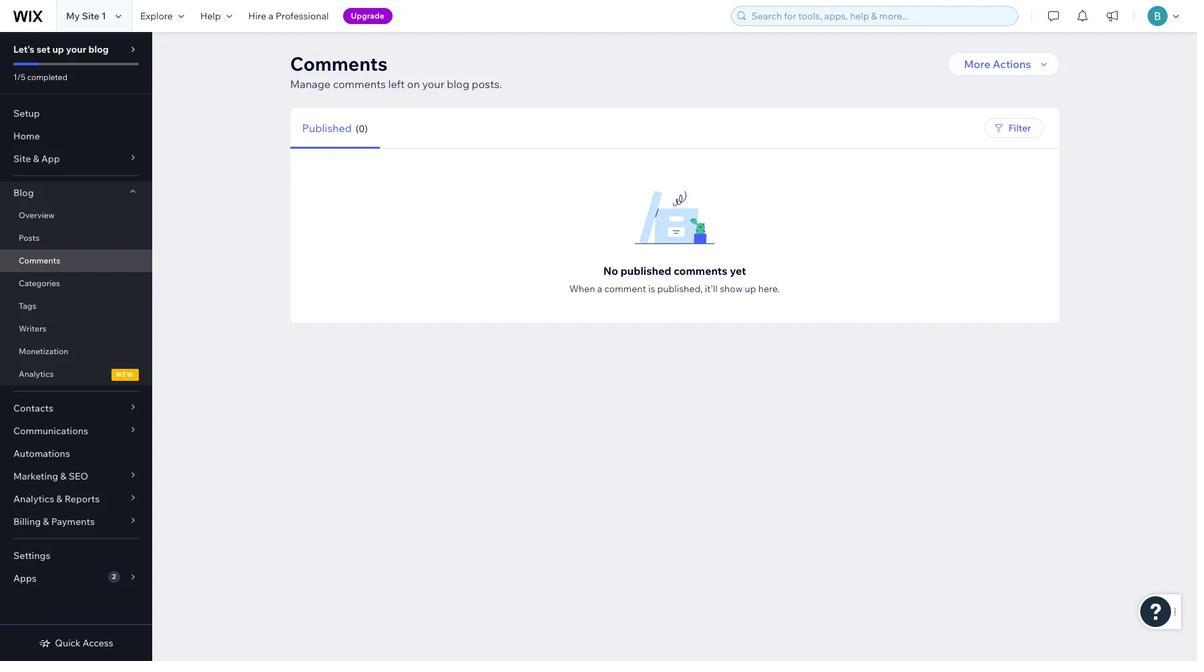 Task type: describe. For each thing, give the bounding box(es) containing it.
manage
[[290, 77, 331, 91]]

sidebar element
[[0, 32, 152, 662]]

automations link
[[0, 443, 152, 465]]

communications button
[[0, 420, 152, 443]]

settings link
[[0, 545, 152, 568]]

analytics & reports
[[13, 493, 100, 505]]

categories link
[[0, 272, 152, 295]]

marketing
[[13, 471, 58, 483]]

monetization
[[19, 347, 68, 357]]

published
[[621, 264, 671, 278]]

home link
[[0, 125, 152, 148]]

when
[[569, 283, 595, 295]]

explore
[[140, 10, 173, 22]]

on
[[407, 77, 420, 91]]

here.
[[758, 283, 780, 295]]

setup link
[[0, 102, 152, 125]]

marketing & seo
[[13, 471, 88, 483]]

comments for comments manage comments left on your blog posts.
[[290, 52, 388, 75]]

is
[[648, 283, 655, 295]]

comments manage comments left on your blog posts.
[[290, 52, 502, 91]]

my
[[66, 10, 80, 22]]

billing & payments button
[[0, 511, 152, 534]]

& for analytics
[[56, 493, 62, 505]]

1/5
[[13, 72, 25, 82]]

writers link
[[0, 318, 152, 341]]

hire a professional link
[[240, 0, 337, 32]]

home
[[13, 130, 40, 142]]

a inside hire a professional link
[[268, 10, 274, 22]]

1/5 completed
[[13, 72, 67, 82]]

help
[[200, 10, 221, 22]]

contacts button
[[0, 397, 152, 420]]

upgrade button
[[343, 8, 392, 24]]

let's set up your blog
[[13, 43, 109, 55]]

posts.
[[472, 77, 502, 91]]

hire
[[248, 10, 266, 22]]

actions
[[993, 57, 1031, 71]]

completed
[[27, 72, 67, 82]]

& for billing
[[43, 516, 49, 528]]

comment
[[605, 283, 646, 295]]

comments for no
[[674, 264, 728, 278]]

more
[[964, 57, 991, 71]]

overview link
[[0, 204, 152, 227]]

contacts
[[13, 403, 53, 415]]

payments
[[51, 516, 95, 528]]

comments for comments
[[19, 256, 60, 266]]

comments link
[[0, 250, 152, 272]]

0
[[359, 123, 365, 135]]

categories
[[19, 278, 60, 288]]

app
[[41, 153, 60, 165]]

)
[[365, 123, 368, 135]]

your inside comments manage comments left on your blog posts.
[[422, 77, 445, 91]]

& for site
[[33, 153, 39, 165]]

analytics for analytics & reports
[[13, 493, 54, 505]]

my site 1
[[66, 10, 106, 22]]

overview
[[19, 210, 55, 220]]

published,
[[657, 283, 703, 295]]

more actions
[[964, 57, 1031, 71]]

access
[[83, 638, 113, 650]]

communications
[[13, 425, 88, 437]]

blog inside comments manage comments left on your blog posts.
[[447, 77, 469, 91]]

(
[[356, 123, 359, 135]]

filter
[[1009, 122, 1031, 134]]



Task type: vqa. For each thing, say whether or not it's contained in the screenshot.
up
yes



Task type: locate. For each thing, give the bounding box(es) containing it.
your inside sidebar 'element'
[[66, 43, 86, 55]]

comments
[[333, 77, 386, 91], [674, 264, 728, 278]]

comments inside comments manage comments left on your blog posts.
[[290, 52, 388, 75]]

1 vertical spatial a
[[597, 283, 602, 295]]

1 horizontal spatial up
[[745, 283, 756, 295]]

posts
[[19, 233, 40, 243]]

& left app
[[33, 153, 39, 165]]

1 vertical spatial comments
[[674, 264, 728, 278]]

comments inside sidebar 'element'
[[19, 256, 60, 266]]

comments up manage
[[290, 52, 388, 75]]

0 horizontal spatial a
[[268, 10, 274, 22]]

1 horizontal spatial site
[[82, 10, 99, 22]]

0 horizontal spatial up
[[52, 43, 64, 55]]

blog down '1'
[[88, 43, 109, 55]]

& left reports
[[56, 493, 62, 505]]

site & app
[[13, 153, 60, 165]]

site inside dropdown button
[[13, 153, 31, 165]]

published
[[302, 121, 352, 135]]

up left here.
[[745, 283, 756, 295]]

& right billing
[[43, 516, 49, 528]]

your right set
[[66, 43, 86, 55]]

hire a professional
[[248, 10, 329, 22]]

show
[[720, 283, 743, 295]]

0 vertical spatial analytics
[[19, 369, 54, 379]]

settings
[[13, 550, 50, 562]]

a right hire
[[268, 10, 274, 22]]

1 vertical spatial your
[[422, 77, 445, 91]]

comments up it'll
[[674, 264, 728, 278]]

2
[[112, 573, 116, 582]]

0 horizontal spatial comments
[[19, 256, 60, 266]]

site down the home
[[13, 153, 31, 165]]

new
[[116, 371, 134, 379]]

monetization link
[[0, 341, 152, 363]]

seo
[[69, 471, 88, 483]]

blog
[[88, 43, 109, 55], [447, 77, 469, 91]]

your
[[66, 43, 86, 55], [422, 77, 445, 91]]

& inside "site & app" dropdown button
[[33, 153, 39, 165]]

analytics & reports button
[[0, 488, 152, 511]]

comments up categories
[[19, 256, 60, 266]]

site left '1'
[[82, 10, 99, 22]]

1 vertical spatial blog
[[447, 77, 469, 91]]

0 vertical spatial comments
[[333, 77, 386, 91]]

set
[[37, 43, 50, 55]]

analytics for analytics
[[19, 369, 54, 379]]

writers
[[19, 324, 46, 334]]

help button
[[192, 0, 240, 32]]

& for marketing
[[60, 471, 66, 483]]

0 vertical spatial a
[[268, 10, 274, 22]]

0 horizontal spatial your
[[66, 43, 86, 55]]

tags link
[[0, 295, 152, 318]]

analytics down the marketing
[[13, 493, 54, 505]]

more actions button
[[948, 52, 1059, 76]]

analytics inside popup button
[[13, 493, 54, 505]]

0 vertical spatial up
[[52, 43, 64, 55]]

1 horizontal spatial comments
[[674, 264, 728, 278]]

1 horizontal spatial blog
[[447, 77, 469, 91]]

a
[[268, 10, 274, 22], [597, 283, 602, 295]]

upgrade
[[351, 11, 384, 21]]

site
[[82, 10, 99, 22], [13, 153, 31, 165]]

up inside sidebar 'element'
[[52, 43, 64, 55]]

0 horizontal spatial blog
[[88, 43, 109, 55]]

no published comments yet when a comment is published, it'll show up here.
[[569, 264, 780, 295]]

posts link
[[0, 227, 152, 250]]

automations
[[13, 448, 70, 460]]

yet
[[730, 264, 746, 278]]

1 vertical spatial analytics
[[13, 493, 54, 505]]

up right set
[[52, 43, 64, 55]]

tags
[[19, 301, 36, 311]]

quick
[[55, 638, 81, 650]]

a inside "no published comments yet when a comment is published, it'll show up here."
[[597, 283, 602, 295]]

let's
[[13, 43, 34, 55]]

0 vertical spatial blog
[[88, 43, 109, 55]]

your right on
[[422, 77, 445, 91]]

comments
[[290, 52, 388, 75], [19, 256, 60, 266]]

professional
[[276, 10, 329, 22]]

comments inside "no published comments yet when a comment is published, it'll show up here."
[[674, 264, 728, 278]]

quick access
[[55, 638, 113, 650]]

& inside analytics & reports popup button
[[56, 493, 62, 505]]

quick access button
[[39, 638, 113, 650]]

no
[[603, 264, 618, 278]]

1 vertical spatial comments
[[19, 256, 60, 266]]

1 horizontal spatial your
[[422, 77, 445, 91]]

analytics
[[19, 369, 54, 379], [13, 493, 54, 505]]

0 vertical spatial comments
[[290, 52, 388, 75]]

comments inside comments manage comments left on your blog posts.
[[333, 77, 386, 91]]

billing
[[13, 516, 41, 528]]

1
[[102, 10, 106, 22]]

a right when
[[597, 283, 602, 295]]

Search for tools, apps, help & more... field
[[748, 7, 1014, 25]]

blog inside sidebar 'element'
[[88, 43, 109, 55]]

site & app button
[[0, 148, 152, 170]]

0 horizontal spatial site
[[13, 153, 31, 165]]

comments for comments
[[333, 77, 386, 91]]

1 horizontal spatial comments
[[290, 52, 388, 75]]

1 horizontal spatial a
[[597, 283, 602, 295]]

blog button
[[0, 182, 152, 204]]

analytics down monetization
[[19, 369, 54, 379]]

& left seo
[[60, 471, 66, 483]]

1 vertical spatial site
[[13, 153, 31, 165]]

filter button
[[985, 118, 1043, 138]]

up inside "no published comments yet when a comment is published, it'll show up here."
[[745, 283, 756, 295]]

setup
[[13, 108, 40, 120]]

blog
[[13, 187, 34, 199]]

0 vertical spatial site
[[82, 10, 99, 22]]

0 horizontal spatial comments
[[333, 77, 386, 91]]

marketing & seo button
[[0, 465, 152, 488]]

left
[[388, 77, 405, 91]]

apps
[[13, 573, 37, 585]]

& inside the billing & payments dropdown button
[[43, 516, 49, 528]]

billing & payments
[[13, 516, 95, 528]]

published ( 0 )
[[302, 121, 368, 135]]

it'll
[[705, 283, 718, 295]]

1 vertical spatial up
[[745, 283, 756, 295]]

reports
[[65, 493, 100, 505]]

& inside 'marketing & seo' popup button
[[60, 471, 66, 483]]

0 vertical spatial your
[[66, 43, 86, 55]]

&
[[33, 153, 39, 165], [60, 471, 66, 483], [56, 493, 62, 505], [43, 516, 49, 528]]

comments left left
[[333, 77, 386, 91]]

blog left posts. on the left top of the page
[[447, 77, 469, 91]]

up
[[52, 43, 64, 55], [745, 283, 756, 295]]



